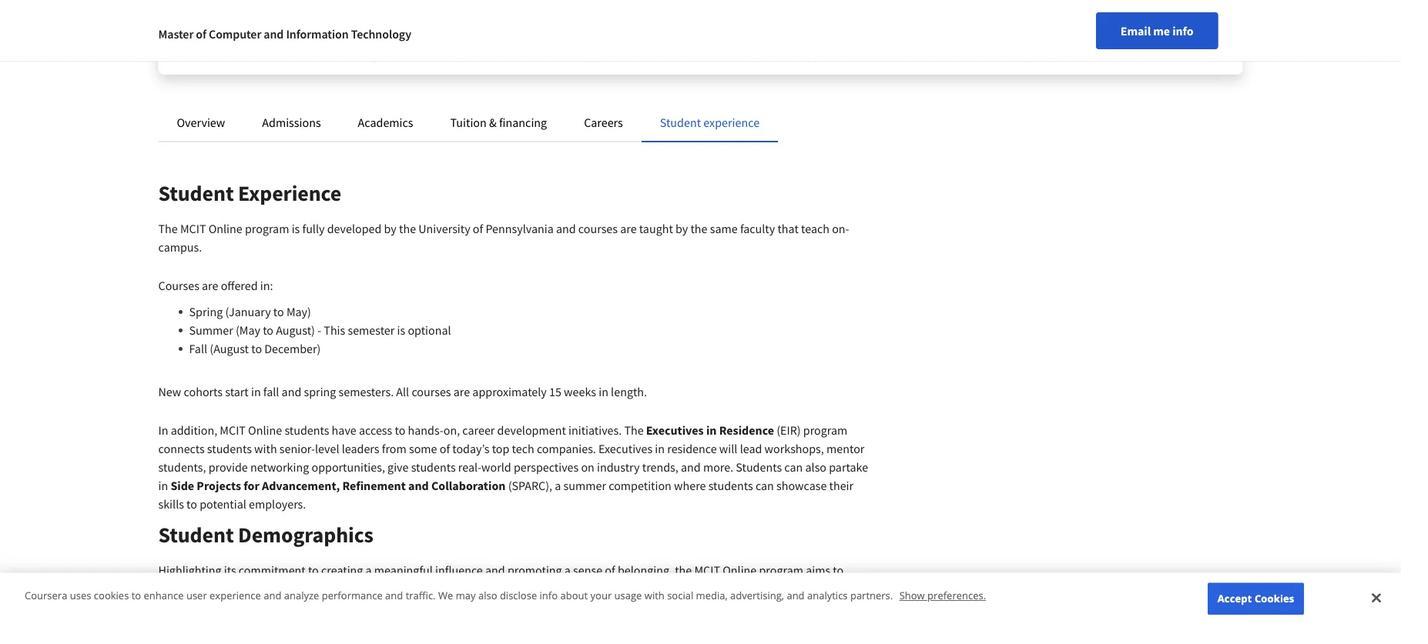 Task type: describe. For each thing, give the bounding box(es) containing it.
financing
[[499, 115, 547, 130]]

offered by university of pennsylvania
[[183, 5, 288, 34]]

tuition & financing link
[[450, 115, 547, 130]]

tech
[[512, 441, 534, 457]]

new cohorts start in fall and spring semesters. all courses are approximately 15 weeks in length.
[[158, 384, 647, 400]]

with inside privacy alert dialog
[[645, 589, 665, 603]]

tuition & financing
[[450, 115, 547, 130]]

students
[[736, 460, 782, 475]]

on inside (eir) program connects students with senior-level leaders from some of today's top tech companies. executives in residence will lead workshops, mentor students, provide networking opportunities, give students real-world perspectives on industry trends, and more. students can also partake in
[[581, 460, 595, 475]]

networking
[[250, 460, 309, 475]]

the down 'wide'
[[477, 600, 496, 616]]

fee
[[1117, 5, 1137, 24]]

their inside . the program encompasses individuals embarking on their careers, those progressing, and those transitioning, spanning
[[849, 600, 873, 616]]

(may
[[236, 323, 260, 338]]

courses
[[158, 278, 199, 294]]

student for student experience
[[660, 115, 701, 130]]

from inside highlighting its commitment to creating a meaningful influence and promoting a sense of belonging, the mcit online program aims to reshape the landscape of computer science by incorporating a wide spectrum of perspectives. for instance, mcit online draws participants from
[[158, 600, 183, 616]]

to up computer
[[308, 563, 319, 579]]

to left may)
[[273, 304, 284, 320]]

0 horizontal spatial courses
[[412, 384, 451, 400]]

highlighting its commitment to creating a meaningful influence and promoting a sense of belonging, the mcit online program aims to reshape the landscape of computer science by incorporating a wide spectrum of perspectives. for instance, mcit online draws participants from
[[158, 563, 869, 616]]

careers,
[[158, 619, 199, 628]]

media,
[[696, 589, 728, 603]]

and inside highlighting its commitment to creating a meaningful influence and promoting a sense of belonging, the mcit online program aims to reshape the landscape of computer science by incorporating a wide spectrum of perspectives. for instance, mcit online draws participants from
[[485, 563, 505, 579]]

the up instance,
[[675, 563, 692, 579]]

more.
[[703, 460, 734, 475]]

constituting
[[369, 600, 435, 616]]

landscape
[[222, 582, 274, 597]]

overview
[[177, 115, 225, 130]]

email me info button
[[1096, 12, 1218, 49]]

are up spring
[[202, 278, 218, 294]]

privacy alert dialog
[[0, 573, 1401, 628]]

(august
[[210, 341, 249, 357]]

analytics
[[807, 589, 848, 603]]

world
[[482, 460, 511, 475]]

spring (january to may) summer (may to august) - this semester is optional fall (august to december)
[[189, 304, 451, 357]]

44
[[185, 600, 198, 616]]

collaboration
[[431, 478, 506, 494]]

a left 'wide'
[[470, 582, 476, 597]]

admissions link
[[262, 115, 321, 130]]

are inside the mcit online program is fully developed by the university of pennsylvania and courses are taught by the same faculty that teach on- campus.
[[620, 221, 637, 237]]

info inside privacy alert dialog
[[540, 589, 558, 603]]

and inside 'engage in group discussions with professors and peers'
[[449, 20, 467, 34]]

partake
[[829, 460, 868, 475]]

email
[[1121, 23, 1151, 39]]

to inside $3,330 usd/course + $150 usd fee tuition and fees are posted as a guide and may be subject to change
[[1169, 42, 1178, 55]]

fall
[[189, 341, 207, 357]]

coursera uses cookies to enhance user experience and analyze performance and traffic. we may also disclose info about your usage with social media, advertising, and analytics partners. show preferences.
[[25, 589, 986, 603]]

the right developed at the left top
[[399, 221, 416, 237]]

discussions
[[475, 5, 527, 18]]

a up 'science'
[[366, 563, 372, 579]]

faculty
[[740, 221, 775, 237]]

career
[[463, 423, 495, 438]]

engage in group discussions with professors and peers
[[400, 5, 549, 34]]

in addition, mcit online students have access to hands-on, career development initiatives. the executives in residence
[[158, 423, 774, 438]]

computer
[[290, 582, 340, 597]]

is inside the mcit online program is fully developed by the university of pennsylvania and courses are taught by the same faculty that teach on- campus.
[[292, 221, 300, 237]]

in right weeks
[[599, 384, 609, 400]]

academics
[[358, 115, 413, 130]]

info inside button
[[1173, 23, 1194, 39]]

advertising,
[[730, 589, 784, 603]]

companies.
[[537, 441, 596, 457]]

to down (may
[[251, 341, 262, 357]]

incorporating
[[398, 582, 468, 597]]

are up in addition, mcit online students have access to hands-on, career development initiatives. the executives in residence
[[454, 384, 470, 400]]

$3,330 usd/course + $150 usd fee tuition and fees are posted as a guide and may be subject to change
[[1052, 0, 1213, 55]]

students up provide
[[207, 441, 252, 457]]

0 vertical spatial executives
[[646, 423, 704, 438]]

show
[[900, 589, 925, 603]]

approximately
[[473, 384, 547, 400]]

student for student experience
[[158, 180, 234, 207]]

student experience
[[158, 180, 341, 207]]

program inside . the program encompasses individuals embarking on their careers, those progressing, and those transitioning, spanning
[[597, 600, 642, 616]]

in up trends,
[[655, 441, 665, 457]]

mcit up individuals
[[709, 582, 734, 597]]

wide
[[479, 582, 504, 597]]

a inside "(sparc), a summer competition where students can showcase their skills ​to potential employers."
[[555, 478, 561, 494]]

courses inside the mcit online program is fully developed by the university of pennsylvania and courses are taught by the same faculty that teach on- campus.
[[578, 221, 618, 237]]

initiatives.
[[569, 423, 622, 438]]

(sparc), a summer competition where students can showcase their skills ​to potential employers.
[[158, 478, 854, 512]]

partners.
[[850, 589, 893, 603]]

length.
[[611, 384, 647, 400]]

the inside the mcit online program is fully developed by the university of pennsylvania and courses are taught by the same faculty that teach on- campus.
[[158, 221, 178, 237]]

online up individuals
[[737, 582, 771, 597]]

mcit up provide
[[220, 423, 246, 438]]

computer
[[209, 26, 261, 42]]

email me info
[[1121, 23, 1194, 39]]

creating
[[321, 563, 363, 579]]

preferences.
[[928, 589, 986, 603]]

usd/course
[[1098, 0, 1174, 3]]

student for student demographics
[[158, 522, 234, 549]]

in left fall
[[251, 384, 261, 400]]

fees
[[1105, 26, 1124, 40]]

mentor
[[827, 441, 865, 457]]

aims
[[806, 563, 831, 579]]

commitment
[[239, 563, 306, 579]]

university inside offered by university of pennsylvania
[[232, 5, 277, 18]]

august)
[[276, 323, 315, 338]]

online up advertising,
[[723, 563, 757, 579]]

program inside the mcit online program is fully developed by the university of pennsylvania and courses are taught by the same faculty that teach on- campus.
[[245, 221, 289, 237]]

peers
[[469, 20, 494, 34]]

a left sense
[[565, 563, 571, 579]]

opportunities,
[[312, 460, 385, 475]]

level
[[315, 441, 339, 457]]

and inside the mcit online program is fully developed by the university of pennsylvania and courses are taught by the same faculty that teach on- campus.
[[556, 221, 576, 237]]

posted
[[1142, 26, 1173, 40]]

fall
[[263, 384, 279, 400]]

(eir)
[[777, 423, 801, 438]]

instance,
[[660, 582, 706, 597]]

show preferences. link
[[900, 589, 986, 603]]

may inside $3,330 usd/course + $150 usd fee tuition and fees are posted as a guide and may be subject to change
[[1099, 42, 1118, 55]]

executives inside (eir) program connects students with senior-level leaders from some of today's top tech companies. executives in residence will lead workshops, mentor students, provide networking opportunities, give students real-world perspectives on industry trends, and more. students can also partake in
[[599, 441, 653, 457]]

university inside the mcit online program is fully developed by the university of pennsylvania and courses are taught by the same faculty that teach on- campus.
[[419, 221, 470, 237]]

with for engage in group discussions with professors and peers
[[529, 5, 549, 18]]

taught
[[639, 221, 673, 237]]

all
[[396, 384, 409, 400]]

can inside (eir) program connects students with senior-level leaders from some of today's top tech companies. executives in residence will lead workshops, mentor students, provide networking opportunities, give students real-world perspectives on industry trends, and more. students can also partake in
[[785, 460, 803, 475]]

cookies
[[1255, 592, 1295, 606]]

belonging,
[[618, 563, 673, 579]]

its
[[224, 563, 236, 579]]

with for 44 distinct countries , with women constituting 44% of the student body
[[301, 600, 324, 616]]

with for (eir) program connects students with senior-level leaders from some of today's top tech companies. executives in residence will lead workshops, mentor students, provide networking opportunities, give students real-world perspectives on industry trends, and more. students can also partake in
[[254, 441, 277, 457]]

skills
[[158, 497, 184, 512]]

progressing,
[[233, 619, 296, 628]]

advancement,
[[262, 478, 340, 494]]

technology
[[351, 26, 411, 42]]

program inside (eir) program connects students with senior-level leaders from some of today's top tech companies. executives in residence will lead workshops, mentor students, provide networking opportunities, give students real-world perspectives on industry trends, and more. students can also partake in
[[803, 423, 848, 438]]

access
[[359, 423, 392, 438]]

give
[[388, 460, 409, 475]]

pennsylvania inside the mcit online program is fully developed by the university of pennsylvania and courses are taught by the same faculty that teach on- campus.
[[486, 221, 554, 237]]

on inside . the program encompasses individuals embarking on their careers, those progressing, and those transitioning, spanning
[[833, 600, 847, 616]]

pennsylvania inside offered by university of pennsylvania
[[183, 20, 243, 34]]

offered
[[183, 5, 217, 18]]

sense
[[573, 563, 603, 579]]

workshops,
[[765, 441, 824, 457]]

2 those from the left
[[321, 619, 350, 628]]

1 those from the left
[[201, 619, 230, 628]]



Task type: locate. For each thing, give the bounding box(es) containing it.
tuition inside $3,330 usd/course + $150 usd fee tuition and fees are posted as a guide and may be subject to change
[[1052, 26, 1084, 40]]

0 vertical spatial their
[[829, 478, 854, 494]]

program up mentor
[[803, 423, 848, 438]]

a right as
[[1188, 26, 1193, 40]]

have
[[332, 423, 356, 438]]

also inside privacy alert dialog
[[478, 589, 497, 603]]

from up give
[[382, 441, 407, 457]]

0 horizontal spatial can
[[756, 478, 774, 494]]

by right 'taught'
[[676, 221, 688, 237]]

student experience link
[[660, 115, 760, 130]]

to right cookies
[[132, 589, 141, 603]]

mcit up 'campus.'
[[180, 221, 206, 237]]

1 horizontal spatial info
[[1173, 23, 1194, 39]]

connects
[[158, 441, 205, 457]]

fully
[[302, 221, 325, 237]]

1 horizontal spatial is
[[397, 323, 405, 338]]

mcit inside the mcit online program is fully developed by the university of pennsylvania and courses are taught by the same faculty that teach on- campus.
[[180, 221, 206, 237]]

0 vertical spatial student
[[660, 115, 701, 130]]

may right we
[[456, 589, 476, 603]]

on
[[581, 460, 595, 475], [833, 600, 847, 616]]

0 vertical spatial pennsylvania
[[183, 20, 243, 34]]

semester
[[348, 323, 395, 338]]

1 vertical spatial is
[[397, 323, 405, 338]]

1 horizontal spatial courses
[[578, 221, 618, 237]]

1 horizontal spatial university
[[419, 221, 470, 237]]

experience
[[238, 180, 341, 207]]

by right offered
[[219, 5, 230, 18]]

experience inside privacy alert dialog
[[210, 589, 261, 603]]

the up 'campus.'
[[158, 221, 178, 237]]

may down fees
[[1099, 42, 1118, 55]]

students down some
[[411, 460, 456, 475]]

potential
[[200, 497, 246, 512]]

1 horizontal spatial on
[[833, 600, 847, 616]]

today's
[[452, 441, 490, 457]]

are inside $3,330 usd/course + $150 usd fee tuition and fees are posted as a guide and may be subject to change
[[1126, 26, 1140, 40]]

of inside offered by university of pennsylvania
[[279, 5, 288, 18]]

and
[[449, 20, 467, 34], [264, 26, 284, 42], [1086, 26, 1103, 40], [1079, 42, 1097, 55], [556, 221, 576, 237], [282, 384, 301, 400], [681, 460, 701, 475], [408, 478, 429, 494], [485, 563, 505, 579], [264, 589, 281, 603], [385, 589, 403, 603], [787, 589, 805, 603], [299, 619, 318, 628]]

0 horizontal spatial university
[[232, 5, 277, 18]]

0 vertical spatial the
[[158, 221, 178, 237]]

courses are offered in:
[[158, 278, 273, 294]]

0 horizontal spatial tuition
[[450, 115, 487, 130]]

on up summer on the left of the page
[[581, 460, 595, 475]]

0 vertical spatial may
[[1099, 42, 1118, 55]]

tuition left &
[[450, 115, 487, 130]]

the up distinct
[[202, 582, 219, 597]]

1 vertical spatial executives
[[599, 441, 653, 457]]

is left optional
[[397, 323, 405, 338]]

0 vertical spatial from
[[382, 441, 407, 457]]

0 horizontal spatial the
[[158, 221, 178, 237]]

0 vertical spatial info
[[1173, 23, 1194, 39]]

in
[[435, 5, 444, 18], [251, 384, 261, 400], [599, 384, 609, 400], [706, 423, 717, 438], [655, 441, 665, 457], [158, 478, 168, 494]]

their down 'participants'
[[849, 600, 873, 616]]

cookies
[[94, 589, 129, 603]]

0 horizontal spatial from
[[158, 600, 183, 616]]

spectrum
[[506, 582, 555, 597]]

by inside offered by university of pennsylvania
[[219, 5, 230, 18]]

1 vertical spatial pennsylvania
[[486, 221, 554, 237]]

their down partake
[[829, 478, 854, 494]]

is inside spring (january to may) summer (may to august) - this semester is optional fall (august to december)
[[397, 323, 405, 338]]

0 horizontal spatial those
[[201, 619, 230, 628]]

senior-
[[280, 441, 315, 457]]

info left about
[[540, 589, 558, 603]]

1 vertical spatial from
[[158, 600, 183, 616]]

in left group
[[435, 5, 444, 18]]

1 horizontal spatial may
[[1099, 42, 1118, 55]]

meaningful
[[374, 563, 433, 579]]

can down students
[[756, 478, 774, 494]]

1 vertical spatial tuition
[[450, 115, 487, 130]]

student up 'campus.'
[[158, 180, 234, 207]]

student demographics
[[158, 522, 374, 549]]

individuals
[[716, 600, 773, 616]]

their inside "(sparc), a summer competition where students can showcase their skills ​to potential employers."
[[829, 478, 854, 494]]

be
[[1120, 42, 1132, 55]]

of inside (eir) program connects students with senior-level leaders from some of today's top tech companies. executives in residence will lead workshops, mentor students, provide networking opportunities, give students real-world perspectives on industry trends, and more. students can also partake in
[[440, 441, 450, 457]]

student right careers
[[660, 115, 701, 130]]

accept
[[1218, 592, 1252, 606]]

guide
[[1052, 42, 1077, 55]]

1 vertical spatial may
[[456, 589, 476, 603]]

tuition up the guide
[[1052, 26, 1084, 40]]

perspectives.
[[570, 582, 638, 597]]

1 vertical spatial university
[[419, 221, 470, 237]]

for
[[244, 478, 259, 494]]

are
[[1126, 26, 1140, 40], [620, 221, 637, 237], [202, 278, 218, 294], [454, 384, 470, 400]]

user
[[186, 589, 207, 603]]

courses left 'taught'
[[578, 221, 618, 237]]

same
[[710, 221, 738, 237]]

influence
[[435, 563, 483, 579]]

participants
[[807, 582, 869, 597]]

master of computer and information technology
[[158, 26, 411, 42]]

optional
[[408, 323, 451, 338]]

from inside (eir) program connects students with senior-level leaders from some of today's top tech companies. executives in residence will lead workshops, mentor students, provide networking opportunities, give students real-world perspectives on industry trends, and more. students can also partake in
[[382, 441, 407, 457]]

in inside 'engage in group discussions with professors and peers'
[[435, 5, 444, 18]]

can down workshops,
[[785, 460, 803, 475]]

1 horizontal spatial experience
[[704, 115, 760, 130]]

with inside 'engage in group discussions with professors and peers'
[[529, 5, 549, 18]]

enhance
[[144, 589, 184, 603]]

1 vertical spatial on
[[833, 600, 847, 616]]

on down 'participants'
[[833, 600, 847, 616]]

online down student experience
[[209, 221, 242, 237]]

0 vertical spatial also
[[805, 460, 827, 475]]

those down women
[[321, 619, 350, 628]]

on,
[[444, 423, 460, 438]]

0 horizontal spatial experience
[[210, 589, 261, 603]]

to right access
[[395, 423, 405, 438]]

also up showcase
[[805, 460, 827, 475]]

in left side
[[158, 478, 168, 494]]

campus.
[[158, 240, 202, 255]]

change
[[1180, 42, 1213, 55]]

program up draws
[[759, 563, 803, 579]]

0 vertical spatial experience
[[704, 115, 760, 130]]

info right me
[[1173, 23, 1194, 39]]

​to
[[187, 497, 197, 512]]

trends,
[[642, 460, 679, 475]]

to right (may
[[263, 323, 274, 338]]

info
[[1173, 23, 1194, 39], [540, 589, 558, 603]]

where
[[674, 478, 706, 494]]

1 vertical spatial also
[[478, 589, 497, 603]]

coursera
[[25, 589, 67, 603]]

program down student experience
[[245, 221, 289, 237]]

draws
[[773, 582, 804, 597]]

2 vertical spatial the
[[576, 600, 595, 616]]

program inside highlighting its commitment to creating a meaningful influence and promoting a sense of belonging, the mcit online program aims to reshape the landscape of computer science by incorporating a wide spectrum of perspectives. for instance, mcit online draws participants from
[[759, 563, 803, 579]]

0 vertical spatial can
[[785, 460, 803, 475]]

we
[[438, 589, 453, 603]]

industry
[[597, 460, 640, 475]]

1 vertical spatial experience
[[210, 589, 261, 603]]

disclose
[[500, 589, 537, 603]]

side
[[171, 478, 194, 494]]

also left "disclose"
[[478, 589, 497, 603]]

students down more.
[[709, 478, 753, 494]]

by right developed at the left top
[[384, 221, 397, 237]]

are left 'taught'
[[620, 221, 637, 237]]

also inside (eir) program connects students with senior-level leaders from some of today's top tech companies. executives in residence will lead workshops, mentor students, provide networking opportunities, give students real-world perspectives on industry trends, and more. students can also partake in
[[805, 460, 827, 475]]

is left fully
[[292, 221, 300, 237]]

usage
[[614, 589, 642, 603]]

those down distinct
[[201, 619, 230, 628]]

executives up industry
[[599, 441, 653, 457]]

semesters.
[[339, 384, 394, 400]]

to up 'participants'
[[833, 563, 844, 579]]

1 horizontal spatial from
[[382, 441, 407, 457]]

information
[[286, 26, 349, 42]]

their
[[829, 478, 854, 494], [849, 600, 873, 616]]

1 vertical spatial can
[[756, 478, 774, 494]]

0 horizontal spatial info
[[540, 589, 558, 603]]

experience
[[704, 115, 760, 130], [210, 589, 261, 603]]

me
[[1153, 23, 1170, 39]]

embarking
[[775, 600, 831, 616]]

1 vertical spatial student
[[158, 180, 234, 207]]

courses right all
[[412, 384, 451, 400]]

0 vertical spatial university
[[232, 5, 277, 18]]

0 vertical spatial tuition
[[1052, 26, 1084, 40]]

(eir) program connects students with senior-level leaders from some of today's top tech companies. executives in residence will lead workshops, mentor students, provide networking opportunities, give students real-world perspectives on industry trends, and more. students can also partake in
[[158, 423, 868, 494]]

(sparc),
[[508, 478, 552, 494]]

1 horizontal spatial those
[[321, 619, 350, 628]]

1 vertical spatial the
[[624, 423, 644, 438]]

with right 'discussions'
[[529, 5, 549, 18]]

careers
[[584, 115, 623, 130]]

1 horizontal spatial tuition
[[1052, 26, 1084, 40]]

by inside highlighting its commitment to creating a meaningful influence and promoting a sense of belonging, the mcit online program aims to reshape the landscape of computer science by incorporating a wide spectrum of perspectives. for instance, mcit online draws participants from
[[383, 582, 395, 597]]

hands-
[[408, 423, 444, 438]]

teach
[[801, 221, 830, 237]]

1 horizontal spatial pennsylvania
[[486, 221, 554, 237]]

executives up residence
[[646, 423, 704, 438]]

2 vertical spatial student
[[158, 522, 234, 549]]

online inside the mcit online program is fully developed by the university of pennsylvania and courses are taught by the same faculty that teach on- campus.
[[209, 221, 242, 237]]

the inside . the program encompasses individuals embarking on their careers, those progressing, and those transitioning, spanning
[[576, 600, 595, 616]]

0 horizontal spatial is
[[292, 221, 300, 237]]

a inside $3,330 usd/course + $150 usd fee tuition and fees are posted as a guide and may be subject to change
[[1188, 26, 1193, 40]]

showcase
[[777, 478, 827, 494]]

mcit up media,
[[694, 563, 720, 579]]

&
[[489, 115, 497, 130]]

demographics
[[238, 522, 374, 549]]

provide
[[209, 460, 248, 475]]

are up be
[[1126, 26, 1140, 40]]

students up senior-
[[285, 423, 329, 438]]

the left same
[[691, 221, 708, 237]]

0 vertical spatial is
[[292, 221, 300, 237]]

the right initiatives. at the bottom of page
[[624, 423, 644, 438]]

1 horizontal spatial the
[[576, 600, 595, 616]]

0 vertical spatial courses
[[578, 221, 618, 237]]

0 horizontal spatial also
[[478, 589, 497, 603]]

1 horizontal spatial also
[[805, 460, 827, 475]]

student down ​to
[[158, 522, 234, 549]]

cohorts
[[184, 384, 223, 400]]

performance
[[322, 589, 383, 603]]

real-
[[458, 460, 482, 475]]

to down as
[[1169, 42, 1178, 55]]

may
[[1099, 42, 1118, 55], [456, 589, 476, 603]]

with left social
[[645, 589, 665, 603]]

to
[[1169, 42, 1178, 55], [273, 304, 284, 320], [263, 323, 274, 338], [251, 341, 262, 357], [395, 423, 405, 438], [308, 563, 319, 579], [833, 563, 844, 579], [132, 589, 141, 603]]

students inside "(sparc), a summer competition where students can showcase their skills ​to potential employers."
[[709, 478, 753, 494]]

online up senior-
[[248, 423, 282, 438]]

about
[[560, 589, 588, 603]]

academics link
[[358, 115, 413, 130]]

a down perspectives
[[555, 478, 561, 494]]

by up 44 distinct countries , with women constituting 44% of the student body
[[383, 582, 395, 597]]

1 vertical spatial their
[[849, 600, 873, 616]]

with inside (eir) program connects students with senior-level leaders from some of today's top tech companies. executives in residence will lead workshops, mentor students, provide networking opportunities, give students real-world perspectives on industry trends, and more. students can also partake in
[[254, 441, 277, 457]]

start
[[225, 384, 249, 400]]

the right the .
[[576, 600, 595, 616]]

program down perspectives.
[[597, 600, 642, 616]]

student
[[660, 115, 701, 130], [158, 180, 234, 207], [158, 522, 234, 549]]

in up residence
[[706, 423, 717, 438]]

1 horizontal spatial can
[[785, 460, 803, 475]]

usd
[[1086, 5, 1114, 24]]

2 horizontal spatial the
[[624, 423, 644, 438]]

1 vertical spatial courses
[[412, 384, 451, 400]]

may inside privacy alert dialog
[[456, 589, 476, 603]]

. the program encompasses individuals embarking on their careers, those progressing, and those transitioning, spanning
[[158, 600, 873, 628]]

with right ,
[[301, 600, 324, 616]]

also
[[805, 460, 827, 475], [478, 589, 497, 603]]

0 vertical spatial on
[[581, 460, 595, 475]]

the
[[399, 221, 416, 237], [691, 221, 708, 237], [675, 563, 692, 579], [202, 582, 219, 597], [477, 600, 496, 616]]

to inside privacy alert dialog
[[132, 589, 141, 603]]

summer
[[189, 323, 233, 338]]

new
[[158, 384, 181, 400]]

0 horizontal spatial on
[[581, 460, 595, 475]]

with up networking at the bottom of page
[[254, 441, 277, 457]]

program
[[245, 221, 289, 237], [803, 423, 848, 438], [759, 563, 803, 579], [597, 600, 642, 616]]

and inside . the program encompasses individuals embarking on their careers, those progressing, and those transitioning, spanning
[[299, 619, 318, 628]]

and inside (eir) program connects students with senior-level leaders from some of today's top tech companies. executives in residence will lead workshops, mentor students, provide networking opportunities, give students real-world perspectives on industry trends, and more. students can also partake in
[[681, 460, 701, 475]]

from up careers,
[[158, 600, 183, 616]]

$150
[[1052, 5, 1083, 24]]

of inside the mcit online program is fully developed by the university of pennsylvania and courses are taught by the same faculty that teach on- campus.
[[473, 221, 483, 237]]

can inside "(sparc), a summer competition where students can showcase their skills ​to potential employers."
[[756, 478, 774, 494]]

1 vertical spatial info
[[540, 589, 558, 603]]

0 horizontal spatial may
[[456, 589, 476, 603]]

0 horizontal spatial pennsylvania
[[183, 20, 243, 34]]

students,
[[158, 460, 206, 475]]

in
[[158, 423, 168, 438]]



Task type: vqa. For each thing, say whether or not it's contained in the screenshot.
the Data
no



